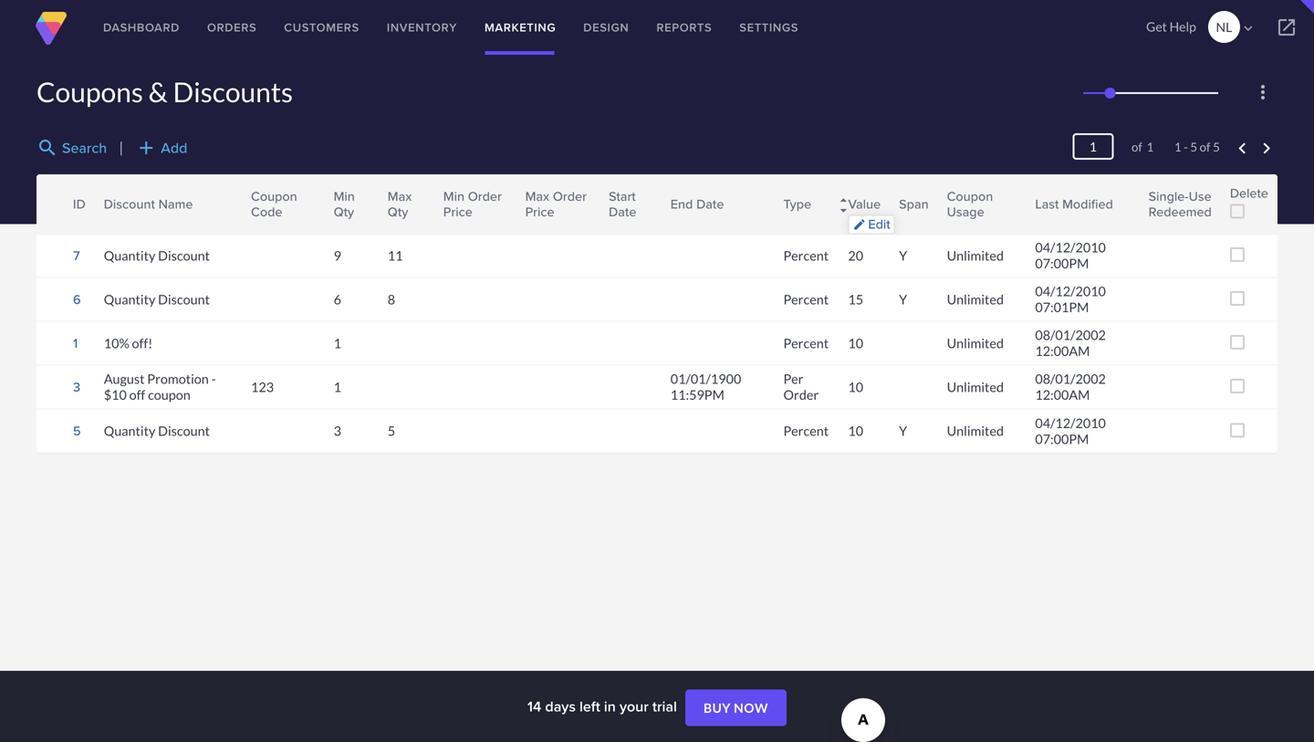 Task type: vqa. For each thing, say whether or not it's contained in the screenshot.
option : 110
no



Task type: describe. For each thing, give the bounding box(es) containing it.
single-use redeemed
[[1149, 187, 1212, 221]]

id
[[73, 194, 86, 214]]

 for   value
[[835, 192, 852, 209]]

mode_edit for max order price
[[530, 217, 544, 231]]

6 link
[[73, 290, 81, 309]]

unlimited for 6
[[947, 292, 1004, 307]]

value
[[848, 194, 881, 214]]

1 right 123
[[334, 379, 341, 395]]

mode_editedit









max order price element
[[516, 174, 600, 234]]

coupon usage link
[[947, 187, 1017, 221]]

- inside august promotion - $10 off coupon
[[211, 371, 216, 387]]

mode_editedit









value element
[[839, 174, 890, 234]]

 link for 10th  "link" from the left
[[835, 192, 853, 209]]

inventory
[[387, 19, 457, 36]]

min for min order price
[[443, 187, 465, 206]]

buy
[[704, 700, 731, 716]]

0 vertical spatial -
[[1184, 140, 1188, 154]]

buy now link
[[685, 690, 787, 726]]

order for max order price
[[553, 187, 587, 206]]

per order
[[784, 371, 819, 403]]

reports
[[657, 19, 712, 36]]

  value
[[835, 192, 881, 219]]

04/12/2010 07:00pm for 7
[[1035, 240, 1106, 271]]

mode_edit edit
[[853, 214, 891, 233]]

id   discount name
[[73, 192, 193, 219]]

dashboard
[[103, 19, 180, 36]]

1 - 5 of 5
[[1175, 140, 1220, 154]]

mode_edit for max qty
[[392, 217, 406, 231]]

1  link from the left
[[90, 202, 108, 219]]

discount name link
[[104, 194, 193, 214]]

8  link from the left
[[657, 202, 675, 219]]

min qty link
[[334, 187, 369, 221]]

keyboard_arrow_left link
[[1232, 137, 1254, 159]]

code
[[251, 202, 282, 221]]

redeemed
[[1149, 202, 1212, 221]]

august promotion - $10 off coupon
[[104, 371, 216, 403]]

7 link
[[73, 246, 80, 265]]

  coupon code
[[238, 187, 297, 221]]

2 horizontal spatial order
[[784, 387, 819, 403]]

coupon for code
[[251, 187, 297, 206]]

10 for 3
[[848, 379, 864, 395]]

quantity for 7
[[104, 248, 155, 263]]

4  link from the left
[[374, 202, 392, 219]]

your
[[620, 696, 649, 717]]

 for   coupon code
[[238, 202, 255, 219]]

2 of from the left
[[1200, 140, 1211, 154]]

 link for 7th  "link"
[[595, 192, 613, 209]]

order for min order price
[[468, 187, 502, 206]]

promotion
[[147, 371, 209, 387]]

 for   type
[[771, 202, 787, 219]]

discount for 5
[[158, 423, 210, 439]]

 for   max qty
[[375, 192, 391, 209]]

 for   min qty
[[321, 192, 337, 209]]

keyboard_arrow_left keyboard_arrow_right
[[1232, 137, 1278, 159]]

id link
[[73, 194, 86, 214]]

15
[[848, 292, 864, 307]]

last
[[1035, 194, 1059, 214]]

  coupon usage
[[934, 187, 993, 221]]

date for end
[[697, 194, 724, 214]]

0 vertical spatial 3
[[73, 377, 80, 396]]

1 left 10% at the top left of the page
[[73, 333, 78, 353]]

percent for 7
[[784, 248, 829, 263]]


[[1240, 20, 1257, 36]]

price for min
[[443, 202, 473, 221]]

off!
[[132, 335, 153, 351]]

coupon
[[148, 387, 191, 403]]

delete element
[[1221, 174, 1278, 234]]

mode_editedit









max qty element
[[379, 174, 434, 234]]

 link for 1st  "link"
[[90, 192, 108, 209]]

1 down 9
[[334, 335, 341, 351]]

 link for 13th  "link" from the left
[[1022, 192, 1040, 209]]

get
[[1146, 19, 1167, 34]]

5  link from the left
[[430, 202, 448, 219]]

unlimited for 1
[[947, 335, 1004, 351]]

last modified link
[[1035, 194, 1113, 214]]

start date link
[[609, 187, 652, 221]]

settings
[[740, 19, 799, 36]]

  start date
[[596, 187, 637, 221]]

 link for 5th  "link" from the left
[[430, 192, 448, 209]]

 for   min qty
[[321, 202, 337, 219]]

max qty link
[[388, 187, 425, 221]]

3 link
[[73, 377, 80, 396]]

add
[[135, 137, 157, 159]]

marketing
[[485, 19, 556, 36]]

04/12/2010 07:01pm
[[1035, 284, 1106, 315]]

nl 
[[1216, 19, 1257, 36]]

 link for 3rd  "link" from left
[[320, 192, 338, 209]]

use
[[1189, 187, 1212, 206]]

mode_edit link for min qty
[[334, 215, 381, 234]]

name
[[158, 194, 193, 214]]

orders
[[207, 19, 257, 36]]

mode_edit for min qty
[[338, 217, 352, 231]]

 for   max qty
[[375, 202, 391, 219]]

|
[[119, 138, 123, 156]]

date for start
[[609, 202, 637, 221]]

mode_edit for coupon code
[[256, 217, 269, 231]]

mode_editedit









coupon code element
[[242, 174, 325, 234]]

3  link from the left
[[320, 202, 338, 219]]

 link for 12th  "link" from right
[[237, 192, 256, 209]]

$10
[[104, 387, 127, 403]]

 for   type
[[771, 192, 787, 209]]

mode_editedit









type element
[[775, 174, 839, 234]]

 link for 10th  "link" from right
[[374, 192, 392, 209]]

discounts
[[173, 75, 293, 108]]

delete
[[1230, 183, 1269, 203]]

08/01/2002 for 1
[[1035, 327, 1106, 343]]

 link
[[1260, 0, 1314, 55]]

august
[[104, 371, 145, 387]]

 for   last modified
[[1023, 192, 1039, 209]]

 for   end date
[[658, 192, 674, 209]]

07:00pm for 7
[[1035, 256, 1089, 271]]

unlimited for 3
[[947, 379, 1004, 395]]

 for   coupon usage
[[934, 202, 951, 219]]

design
[[583, 19, 629, 36]]

y for 7
[[899, 248, 907, 263]]

1 link
[[73, 333, 78, 353]]

123
[[251, 379, 274, 395]]

mode_editedit









discount name element
[[95, 174, 242, 234]]

  min qty
[[321, 187, 355, 221]]

14 days left in your trial
[[528, 696, 681, 717]]

  span
[[886, 192, 929, 219]]

modified
[[1063, 194, 1113, 214]]

08/01/2002 for 3
[[1035, 371, 1106, 387]]

9  link from the left
[[770, 202, 788, 219]]

qty for max
[[388, 202, 408, 221]]

 link for 9th  "link" from the left
[[770, 192, 788, 209]]

1 right of 1
[[1175, 140, 1182, 154]]

add
[[161, 137, 187, 158]]

 for   max order price
[[513, 202, 529, 219]]

  max order price
[[513, 187, 587, 221]]

help
[[1170, 19, 1196, 34]]

off
[[129, 387, 145, 403]]



Task type: locate. For each thing, give the bounding box(es) containing it.
mode_edit link for start date
[[609, 215, 656, 234]]

2 min from the left
[[443, 187, 465, 206]]

 for   span
[[886, 202, 903, 219]]

1 vertical spatial 3
[[334, 423, 341, 439]]

0 horizontal spatial min
[[334, 187, 355, 206]]

min left   max qty
[[334, 187, 355, 206]]

1 vertical spatial -
[[211, 371, 216, 387]]

type link
[[784, 194, 812, 214]]

0 vertical spatial 10
[[848, 335, 864, 351]]

1 vertical spatial 04/12/2010 07:00pm
[[1035, 415, 1106, 447]]

of
[[1132, 140, 1143, 154], [1200, 140, 1211, 154]]

span link
[[899, 194, 929, 214]]

0 horizontal spatial 3
[[73, 377, 80, 396]]

1 mode_edit from the left
[[256, 217, 269, 231]]

7 mode_edit from the left
[[853, 217, 867, 231]]

mode_edit link up 11
[[388, 215, 435, 234]]

0 vertical spatial y
[[899, 248, 907, 263]]

04/12/2010 07:00pm
[[1035, 240, 1106, 271], [1035, 415, 1106, 447]]






last modified element
[[1026, 174, 1140, 234]]

search
[[62, 137, 107, 158]]

discount up "promotion" in the bottom left of the page
[[158, 292, 210, 307]]

11
[[388, 248, 403, 263]]

 inside   min order price
[[431, 202, 447, 219]]

0 vertical spatial quantity discount
[[104, 248, 210, 263]]

2 vertical spatial quantity
[[104, 423, 155, 439]]

0 horizontal spatial -
[[211, 371, 216, 387]]

2 04/12/2010 07:00pm from the top
[[1035, 415, 1106, 447]]

search search
[[37, 137, 107, 159]]

 inside   max order price
[[513, 202, 529, 219]]

0 vertical spatial 08/01/2002
[[1035, 327, 1106, 343]]

mode_edit left edit
[[853, 217, 867, 231]]

4 mode_edit link from the left
[[443, 215, 490, 234]]

1 08/01/2002 from the top
[[1035, 327, 1106, 343]]

1 horizontal spatial price
[[525, 202, 555, 221]]

mode_edit link for max order price
[[525, 215, 572, 234]]

 inside '  coupon code'
[[238, 202, 255, 219]]

04/12/2010 07:00pm for 5
[[1035, 415, 1106, 447]]

 inside the id   discount name
[[91, 202, 107, 219]]

1 percent from the top
[[784, 248, 829, 263]]

0 horizontal spatial max
[[388, 187, 412, 206]]

 for   last modified
[[1023, 202, 1039, 219]]

14
[[528, 696, 542, 717]]

keyboard_arrow_right link
[[1256, 137, 1278, 159]]

9  link from the left
[[770, 192, 788, 209]]

9  from the left
[[771, 202, 787, 219]]

date right end
[[697, 194, 724, 214]]

unlimited for 5
[[947, 423, 1004, 439]]

11  link from the left
[[886, 192, 904, 209]]

coupon inside   coupon usage
[[947, 187, 993, 206]]

date left end
[[609, 202, 637, 221]]

7
[[73, 246, 80, 265]]

3 10 from the top
[[848, 423, 864, 439]]

percent left 20
[[784, 248, 829, 263]]

 inside   max qty
[[375, 202, 391, 219]]

1 vertical spatial 08/01/2002 12:00am
[[1035, 371, 1106, 403]]






coupon usage element
[[938, 174, 1026, 234]]

left
[[580, 696, 600, 717]]

7  from the left
[[596, 192, 613, 209]]

1 horizontal spatial of
[[1200, 140, 1211, 154]]

qty for min
[[334, 202, 354, 221]]

6 down 9
[[334, 292, 341, 307]]

3 quantity from the top
[[104, 423, 155, 439]]

10  link from the left
[[835, 202, 853, 219]]

2 07:00pm from the top
[[1035, 431, 1089, 447]]

of 1
[[1119, 140, 1154, 154]]

2 mode_edit from the left
[[338, 217, 352, 231]]

percent
[[784, 248, 829, 263], [784, 292, 829, 307], [784, 335, 829, 351], [784, 423, 829, 439]]

 inside   end date
[[658, 192, 674, 209]]

max right min order price link
[[525, 187, 550, 206]]

0 horizontal spatial price
[[443, 202, 473, 221]]

 for   min order price
[[431, 202, 447, 219]]

max inside   max order price
[[525, 187, 550, 206]]

1 y from the top
[[899, 248, 907, 263]]

7  from the left
[[596, 202, 613, 219]]

 inside   coupon usage
[[934, 192, 951, 209]]

mode_edit down the start
[[613, 217, 627, 231]]






id element
[[37, 174, 95, 234]]

3
[[73, 377, 80, 396], [334, 423, 341, 439]]

1  link from the left
[[90, 192, 108, 209]]

0 vertical spatial 04/12/2010 07:00pm
[[1035, 240, 1106, 271]]

 for   min order price
[[431, 192, 447, 209]]

2 vertical spatial quantity discount
[[104, 423, 210, 439]]

  end date
[[658, 192, 724, 219]]

0 horizontal spatial qty
[[334, 202, 354, 221]]

discount for 7
[[158, 248, 210, 263]]

13  from the left
[[1023, 202, 1039, 219]]

mode_edit up 11
[[392, 217, 406, 231]]

max for order
[[525, 187, 550, 206]]

1 08/01/2002 12:00am from the top
[[1035, 327, 1106, 359]]

9  from the left
[[771, 192, 787, 209]]

01/01/1900 11:59pm
[[671, 371, 741, 403]]

1 10 from the top
[[848, 335, 864, 351]]

- right "promotion" in the bottom left of the page
[[211, 371, 216, 387]]

 inside the id   discount name
[[91, 192, 107, 209]]

per
[[784, 371, 804, 387]]

date inside   end date
[[697, 194, 724, 214]]

2 max from the left
[[525, 187, 550, 206]]

quantity discount down coupon
[[104, 423, 210, 439]]

date inside   start date
[[609, 202, 637, 221]]

of left the keyboard_arrow_left link at right top
[[1200, 140, 1211, 154]]

- right of 1
[[1184, 140, 1188, 154]]

 inside   max qty
[[375, 192, 391, 209]]

13  link from the left
[[1022, 202, 1040, 219]]

10  link from the left
[[835, 192, 853, 209]]

mode_edit for start date
[[613, 217, 627, 231]]

8
[[388, 292, 395, 307]]

percent for 5
[[784, 423, 829, 439]]

y
[[899, 248, 907, 263], [899, 292, 907, 307], [899, 423, 907, 439]]

10% off!
[[104, 335, 153, 351]]

mode_edit for min order price
[[448, 217, 462, 231]]

8 mode_edit from the left
[[904, 217, 917, 231]]

0 vertical spatial quantity
[[104, 248, 155, 263]]

mode_editedit









end date element
[[662, 174, 775, 234]]

8  link from the left
[[657, 192, 675, 209]]

6  link from the left
[[512, 192, 530, 209]]

5 link
[[73, 421, 81, 441]]

 inside the   min qty
[[321, 202, 337, 219]]

discount down coupon
[[158, 423, 210, 439]]

0 horizontal spatial order
[[468, 187, 502, 206]]

quantity discount
[[104, 248, 210, 263], [104, 292, 210, 307], [104, 423, 210, 439]]

1 horizontal spatial min
[[443, 187, 465, 206]]

percent left "15"
[[784, 292, 829, 307]]

mode_edit link left the   min qty
[[251, 215, 298, 234]]

  min order price
[[431, 187, 502, 221]]

4 percent from the top
[[784, 423, 829, 439]]

 inside the   span
[[886, 192, 903, 209]]

y for 6
[[899, 292, 907, 307]]

3 unlimited from the top
[[947, 335, 1004, 351]]

mode_editedit









span element
[[890, 174, 938, 234]]

10 for 1
[[848, 335, 864, 351]]

min inside the   min qty
[[334, 187, 355, 206]]

order inside   min order price
[[468, 187, 502, 206]]

 inside   coupon usage
[[934, 202, 951, 219]]

min inside   min order price
[[443, 187, 465, 206]]

2  link from the left
[[237, 202, 256, 219]]

mode_edit link down span
[[899, 215, 946, 234]]

price right mode_editedit









max qty element
[[443, 202, 473, 221]]

3 quantity discount from the top
[[104, 423, 210, 439]]

4  from the left
[[375, 202, 391, 219]]

04/12/2010 for 7
[[1035, 240, 1106, 255]]

y for 5
[[899, 423, 907, 439]]

 inside   type
[[771, 202, 787, 219]]

discount down name
[[158, 248, 210, 263]]

order
[[468, 187, 502, 206], [553, 187, 587, 206], [784, 387, 819, 403]]

 for   span
[[886, 192, 903, 209]]

08/01/2002 12:00am for 3
[[1035, 371, 1106, 403]]

12:00am
[[1035, 343, 1090, 359], [1035, 387, 1090, 403]]

0 vertical spatial 12:00am
[[1035, 343, 1090, 359]]

qty up 9
[[334, 202, 354, 221]]

07:01pm
[[1035, 299, 1089, 315]]

13  from the left
[[1023, 192, 1039, 209]]

  last modified
[[1023, 192, 1113, 219]]

quantity for 6
[[104, 292, 155, 307]]

mode_edit link for span
[[899, 215, 946, 234]]

order left   max order price
[[468, 187, 502, 206]]

2 04/12/2010 from the top
[[1035, 284, 1106, 299]]

end
[[671, 194, 693, 214]]

buy now
[[704, 700, 769, 716]]

quantity discount for 7
[[104, 248, 210, 263]]

1 vertical spatial y
[[899, 292, 907, 307]]

2 mode_edit link from the left
[[334, 215, 381, 234]]

usage
[[947, 202, 985, 221]]

of left 1 - 5 of 5
[[1132, 140, 1143, 154]]

12  from the left
[[934, 192, 951, 209]]

 inside   start date
[[596, 202, 613, 219]]

08/01/2002
[[1035, 327, 1106, 343], [1035, 371, 1106, 387]]

13  link from the left
[[1022, 192, 1040, 209]]

1 horizontal spatial 6
[[334, 292, 341, 307]]

1 max from the left
[[388, 187, 412, 206]]

0 horizontal spatial of
[[1132, 140, 1143, 154]]

2 price from the left
[[525, 202, 555, 221]]

unlimited for 7
[[947, 248, 1004, 263]]

edit
[[868, 214, 891, 233]]

percent for 1
[[784, 335, 829, 351]]

get help
[[1146, 19, 1196, 34]]

11  from the left
[[886, 192, 903, 209]]

dashboard link
[[89, 0, 193, 55]]

quantity down the id   discount name
[[104, 248, 155, 263]]

discount inside the id   discount name
[[104, 194, 155, 214]]

1 horizontal spatial date
[[697, 194, 724, 214]]

3 y from the top
[[899, 423, 907, 439]]

6 mode_edit link from the left
[[609, 215, 656, 234]]

start
[[609, 187, 636, 206]]

mode_editedit









min qty element
[[325, 174, 379, 234]]

mode_edit link down the start
[[609, 215, 656, 234]]

2 12:00am from the top
[[1035, 387, 1090, 403]]

12:00am for 1
[[1035, 343, 1090, 359]]

qty inside the   min qty
[[334, 202, 354, 221]]

1 horizontal spatial 3
[[334, 423, 341, 439]]

10 for 5
[[848, 423, 864, 439]]

 inside the   min qty
[[321, 192, 337, 209]]

 inside   value
[[835, 202, 852, 219]]

qty up 11
[[388, 202, 408, 221]]

now
[[734, 700, 769, 716]]

coupon code link
[[251, 187, 315, 221]]

percent for 6
[[784, 292, 829, 307]]

 link for 3rd  "link" from the right
[[886, 192, 904, 209]]

5  link from the left
[[430, 192, 448, 209]]

2  link from the left
[[237, 192, 256, 209]]

mode_edit link left   start date
[[525, 215, 572, 234]]

search
[[37, 137, 58, 159]]

quantity discount up off! on the left of page
[[104, 292, 210, 307]]

mode_edit link up 9
[[334, 215, 381, 234]]

 link
[[90, 192, 108, 209], [237, 192, 256, 209], [320, 192, 338, 209], [374, 192, 392, 209], [430, 192, 448, 209], [512, 192, 530, 209], [595, 192, 613, 209], [657, 192, 675, 209], [770, 192, 788, 209], [835, 192, 853, 209], [886, 192, 904, 209], [933, 192, 952, 209], [1022, 192, 1040, 209]]

1 mode_edit link from the left
[[251, 215, 298, 234]]

10  from the left
[[835, 202, 852, 219]]

2 y from the top
[[899, 292, 907, 307]]

04/12/2010 for 5
[[1035, 415, 1106, 431]]

 inside   last modified
[[1023, 202, 1039, 219]]

price for max
[[525, 202, 555, 221]]

mode_edit link right mode_editedit









max qty element
[[443, 215, 490, 234]]

12:00am for 3
[[1035, 387, 1090, 403]]


[[1276, 16, 1298, 38]]

quantity discount down discount name link
[[104, 248, 210, 263]]

7 mode_edit link from the left
[[899, 215, 946, 234]]

1 vertical spatial 08/01/2002
[[1035, 371, 1106, 387]]

0 horizontal spatial coupon
[[251, 187, 297, 206]]

1 horizontal spatial coupon
[[947, 187, 993, 206]]

10  from the left
[[835, 192, 852, 209]]

 for   coupon code
[[238, 192, 255, 209]]

type
[[784, 194, 812, 214]]

5 unlimited from the top
[[947, 423, 1004, 439]]

 inside   value
[[835, 192, 852, 209]]

3 mode_edit link from the left
[[388, 215, 435, 234]]

percent down per order
[[784, 423, 829, 439]]

3 percent from the top
[[784, 335, 829, 351]]

1 12:00am from the top
[[1035, 343, 1090, 359]]

mode_edit down span link
[[904, 217, 917, 231]]

1
[[1147, 140, 1154, 154], [1175, 140, 1182, 154], [73, 333, 78, 353], [334, 335, 341, 351], [334, 379, 341, 395]]

max for qty
[[388, 187, 412, 206]]

price right "mode_editedit









min order price" element
[[525, 202, 555, 221]]

max inside   max qty
[[388, 187, 412, 206]]

order inside   max order price
[[553, 187, 587, 206]]

11:59pm
[[671, 387, 725, 403]]

 inside   end date
[[658, 202, 674, 219]]

mode_edit left the   min qty
[[256, 217, 269, 231]]

6  link from the left
[[512, 202, 530, 219]]

add add
[[135, 137, 187, 159]]

1 horizontal spatial -
[[1184, 140, 1188, 154]]

min right max qty link
[[443, 187, 465, 206]]

2 coupon from the left
[[947, 187, 993, 206]]

1 quantity from the top
[[104, 248, 155, 263]]

0 horizontal spatial date
[[609, 202, 637, 221]]

None text field
[[1073, 133, 1114, 160]]

1 horizontal spatial qty
[[388, 202, 408, 221]]

04/12/2010 for 6
[[1035, 284, 1106, 299]]

mode_edit link
[[251, 215, 298, 234], [334, 215, 381, 234], [388, 215, 435, 234], [443, 215, 490, 234], [525, 215, 572, 234], [609, 215, 656, 234], [899, 215, 946, 234]]

5
[[1191, 140, 1198, 154], [1213, 140, 1220, 154], [73, 421, 81, 441], [388, 423, 395, 439]]

7  link from the left
[[595, 192, 613, 209]]

2 unlimited from the top
[[947, 292, 1004, 307]]

0 vertical spatial 07:00pm
[[1035, 256, 1089, 271]]

max order price link
[[525, 187, 591, 221]]

coupon right mode_editedit









span element
[[947, 187, 993, 206]]

07:00pm for 5
[[1035, 431, 1089, 447]]

keyboard_arrow_left
[[1232, 137, 1254, 159]]

5 mode_edit from the left
[[530, 217, 544, 231]]

8  from the left
[[658, 202, 674, 219]]

days
[[545, 696, 576, 717]]

1 vertical spatial 10
[[848, 379, 864, 395]]

end date link
[[671, 194, 724, 214]]

 inside '  coupon code'
[[238, 192, 255, 209]]

7  link from the left
[[595, 202, 613, 219]]

span
[[899, 194, 929, 214]]

quantity discount for 5
[[104, 423, 210, 439]]

3 mode_edit from the left
[[392, 217, 406, 231]]

 link for 2nd  "link" from right
[[933, 192, 952, 209]]

customers
[[284, 19, 360, 36]]

value link
[[848, 194, 881, 214]]

date
[[697, 194, 724, 214], [609, 202, 637, 221]]

6  from the left
[[513, 202, 529, 219]]

1 left 1 - 5 of 5
[[1147, 140, 1154, 154]]

order down per
[[784, 387, 819, 403]]

mode_edit
[[256, 217, 269, 231], [338, 217, 352, 231], [392, 217, 406, 231], [448, 217, 462, 231], [530, 217, 544, 231], [613, 217, 627, 231], [853, 217, 867, 231], [904, 217, 917, 231]]

10%
[[104, 335, 129, 351]]

2 vertical spatial 10
[[848, 423, 864, 439]]

mode_edit inside the 'mode_edit edit'
[[853, 217, 867, 231]]

 for   value
[[835, 202, 852, 219]]

2  from the left
[[238, 202, 255, 219]]

2 10 from the top
[[848, 379, 864, 395]]

1 horizontal spatial order
[[553, 187, 587, 206]]

  max qty
[[375, 187, 412, 221]]

single-useredeemed element
[[1140, 174, 1221, 234]]

1 vertical spatial 07:00pm
[[1035, 431, 1089, 447]]

4  from the left
[[375, 192, 391, 209]]

quantity for 5
[[104, 423, 155, 439]]


[[91, 192, 107, 209], [238, 192, 255, 209], [321, 192, 337, 209], [375, 192, 391, 209], [431, 192, 447, 209], [513, 192, 529, 209], [596, 192, 613, 209], [658, 192, 674, 209], [771, 192, 787, 209], [835, 192, 852, 209], [886, 192, 903, 209], [934, 192, 951, 209], [1023, 192, 1039, 209]]

mode_edit right "mode_editedit









min order price" element
[[530, 217, 544, 231]]

max right min qty link on the left
[[388, 187, 412, 206]]

 for   coupon usage
[[934, 192, 951, 209]]

2 08/01/2002 12:00am from the top
[[1035, 371, 1106, 403]]

1 07:00pm from the top
[[1035, 256, 1089, 271]]

01/01/1900
[[671, 371, 741, 387]]

&
[[148, 75, 168, 108]]

in
[[604, 696, 616, 717]]

1  from the left
[[91, 192, 107, 209]]

mode_editedit









min order price element
[[434, 174, 516, 234]]

trial
[[653, 696, 677, 717]]

5  from the left
[[431, 192, 447, 209]]

 link for 8th  "link" from left
[[657, 192, 675, 209]]

min for min qty
[[334, 187, 355, 206]]

2  from the left
[[238, 192, 255, 209]]

1 quantity discount from the top
[[104, 248, 210, 263]]

2 quantity discount from the top
[[104, 292, 210, 307]]

12  link from the left
[[933, 192, 952, 209]]

 for   start date
[[596, 202, 613, 219]]

1 price from the left
[[443, 202, 473, 221]]

discount for 6
[[158, 292, 210, 307]]

 inside   type
[[771, 192, 787, 209]]

0 vertical spatial 08/01/2002 12:00am
[[1035, 327, 1106, 359]]

 inside   last modified
[[1023, 192, 1039, 209]]

more_vert
[[1252, 81, 1274, 103]]

12  link from the left
[[933, 202, 952, 219]]

mode_edit link for coupon code
[[251, 215, 298, 234]]

price inside   min order price
[[443, 202, 473, 221]]

mode_editedit









start date element
[[600, 174, 662, 234]]

0 vertical spatial 04/12/2010
[[1035, 240, 1106, 255]]

quantity up 10% off!
[[104, 292, 155, 307]]

1 min from the left
[[334, 187, 355, 206]]

1 vertical spatial quantity discount
[[104, 292, 210, 307]]

1 vertical spatial quantity
[[104, 292, 155, 307]]

 for   start date
[[596, 192, 613, 209]]

1 vertical spatial 04/12/2010
[[1035, 284, 1106, 299]]

1 vertical spatial 12:00am
[[1035, 387, 1090, 403]]

 inside the   span
[[886, 202, 903, 219]]

9
[[334, 248, 341, 263]]

11  link from the left
[[886, 202, 904, 219]]

mode_edit link for max qty
[[388, 215, 435, 234]]

price inside   max order price
[[525, 202, 555, 221]]

1 qty from the left
[[334, 202, 354, 221]]

 for   end date
[[658, 202, 674, 219]]

 inside   min order price
[[431, 192, 447, 209]]

11  from the left
[[886, 202, 903, 219]]

 inside   max order price
[[513, 192, 529, 209]]

mode_edit up 9
[[338, 217, 352, 231]]

coupon inside '  coupon code'
[[251, 187, 297, 206]]

08/01/2002 12:00am for 1
[[1035, 327, 1106, 359]]

coupon left the   min qty
[[251, 187, 297, 206]]

1 horizontal spatial max
[[525, 187, 550, 206]]

1 04/12/2010 07:00pm from the top
[[1035, 240, 1106, 271]]

max
[[388, 187, 412, 206], [525, 187, 550, 206]]

 inside   start date
[[596, 192, 613, 209]]

coupon for usage
[[947, 187, 993, 206]]

0 horizontal spatial 6
[[73, 290, 81, 309]]

discount left name
[[104, 194, 155, 214]]

6 down 7 link
[[73, 290, 81, 309]]

quantity down off
[[104, 423, 155, 439]]

20
[[848, 248, 864, 263]]

coupons
[[37, 75, 143, 108]]

1 of from the left
[[1132, 140, 1143, 154]]

 link for eighth  "link" from right
[[512, 192, 530, 209]]

discount
[[104, 194, 155, 214], [158, 248, 210, 263], [158, 292, 210, 307], [158, 423, 210, 439]]

order left   start date
[[553, 187, 587, 206]]

6 mode_edit from the left
[[613, 217, 627, 231]]

keyboard_arrow_right
[[1256, 137, 1278, 159]]

4  link from the left
[[374, 192, 392, 209]]

1  from the left
[[91, 202, 107, 219]]

mode_edit link for min order price
[[443, 215, 490, 234]]

3  from the left
[[321, 192, 337, 209]]

2 vertical spatial 04/12/2010
[[1035, 415, 1106, 431]]

quantity discount for 6
[[104, 292, 210, 307]]

 for   max order price
[[513, 192, 529, 209]]

mode_edit right mode_editedit









max qty element
[[448, 217, 462, 231]]

min order price link
[[443, 187, 507, 221]]

percent up per
[[784, 335, 829, 351]]

3  link from the left
[[320, 192, 338, 209]]

12  from the left
[[934, 202, 951, 219]]

2 vertical spatial y
[[899, 423, 907, 439]]

  type
[[771, 192, 812, 219]]

qty inside   max qty
[[388, 202, 408, 221]]

5 mode_edit link from the left
[[525, 215, 572, 234]]

8  from the left
[[658, 192, 674, 209]]

2 quantity from the top
[[104, 292, 155, 307]]

2 qty from the left
[[388, 202, 408, 221]]



